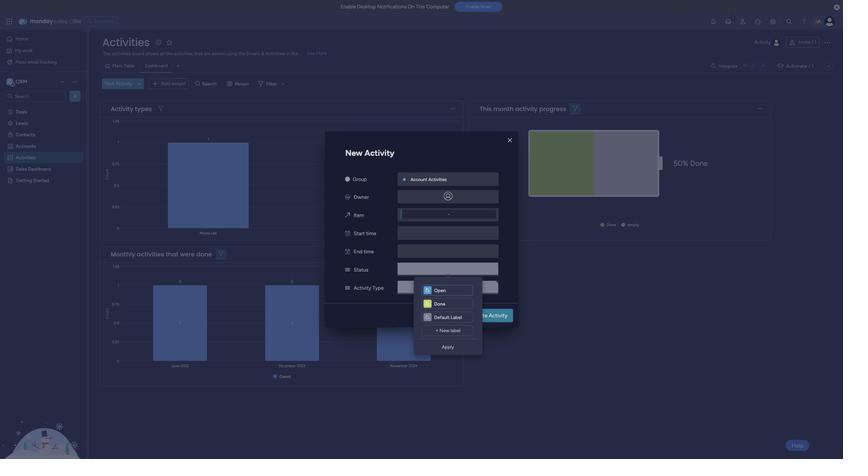 Task type: vqa. For each thing, say whether or not it's contained in the screenshot.
menu containing Settings
no



Task type: describe. For each thing, give the bounding box(es) containing it.
time for start time
[[366, 230, 376, 236]]

v2 multiple person column image
[[345, 194, 350, 200]]

board
[[132, 51, 144, 57]]

end time
[[354, 249, 374, 255]]

help button
[[786, 440, 810, 451]]

0 horizontal spatial done
[[607, 222, 616, 227]]

emails
[[247, 51, 260, 57]]

dashboard inside list box
[[28, 166, 51, 172]]

Default Label field
[[433, 314, 471, 321]]

2 horizontal spatial activities
[[174, 51, 193, 57]]

&
[[261, 51, 264, 57]]

v2 status image
[[345, 267, 350, 273]]

table
[[124, 63, 135, 69]]

monthly
[[111, 250, 135, 259]]

account activities
[[411, 177, 447, 182]]

apply button
[[419, 342, 477, 353]]

home
[[15, 36, 28, 42]]

leads
[[16, 120, 28, 126]]

v2 funnel image
[[159, 106, 163, 111]]

end
[[354, 249, 363, 255]]

dapulse integrations image
[[711, 63, 716, 69]]

accounts
[[16, 143, 36, 149]]

add widget button
[[149, 78, 189, 89]]

activity up group
[[365, 148, 395, 158]]

workspace selection element
[[6, 78, 28, 87]]

new activity button
[[102, 79, 135, 89]]

new activity inside button
[[105, 81, 132, 87]]

new activity dialog
[[325, 131, 518, 357]]

more dots image for this month activity progress
[[758, 106, 762, 111]]

the
[[103, 51, 111, 57]]

start
[[354, 230, 365, 236]]

v2 sun image
[[345, 176, 350, 182]]

sales
[[16, 166, 27, 172]]

the activities board shows all the activities that are added using the emails & activities in the page.
[[103, 51, 311, 57]]

activity inside create activity button
[[489, 312, 508, 319]]

types
[[135, 105, 152, 113]]

home button
[[4, 34, 72, 44]]

new label
[[440, 328, 460, 333]]

create
[[471, 312, 488, 319]]

invite
[[799, 39, 811, 45]]

enable for enable desktop notifications on this computer
[[341, 4, 356, 10]]

more dots image for monthly activities that were done
[[450, 252, 455, 257]]

angle down image
[[138, 81, 141, 86]]

widget
[[171, 81, 186, 87]]

close image
[[508, 138, 512, 143]]

type
[[373, 285, 384, 291]]

select product image
[[6, 18, 13, 25]]

notifications image
[[710, 18, 717, 25]]

/ for automate
[[809, 63, 810, 69]]

new label button
[[422, 325, 473, 336]]

1 add label field from the top
[[433, 287, 471, 294]]

month
[[493, 105, 514, 113]]

activity button
[[752, 37, 784, 48]]

all
[[160, 51, 165, 57]]

show board description image
[[154, 39, 163, 46]]

2 the from the left
[[238, 51, 245, 57]]

enable desktop notifications on this computer
[[341, 4, 449, 10]]

work
[[22, 48, 33, 53]]

person
[[235, 81, 249, 87]]

apply
[[442, 344, 454, 350]]

tracking
[[40, 59, 57, 65]]

monday sales crm
[[30, 18, 81, 25]]

dashboard inside dashboard button
[[145, 63, 168, 69]]

start time
[[354, 230, 376, 236]]

activities up board
[[102, 35, 150, 50]]

getting
[[16, 177, 32, 183]]

see plans
[[94, 19, 114, 24]]

1 horizontal spatial new
[[345, 148, 363, 158]]

see more link
[[306, 50, 328, 57]]

list box containing deals
[[0, 105, 86, 277]]

add
[[161, 81, 170, 87]]

see plans button
[[85, 16, 117, 27]]

account
[[411, 177, 427, 182]]

sales
[[54, 18, 68, 25]]

cancel
[[442, 312, 459, 319]]

invite / 1
[[799, 39, 817, 45]]

activities for board
[[112, 51, 131, 57]]

enable for enable now!
[[466, 4, 480, 10]]

dapulse close image
[[834, 4, 840, 11]]

c
[[8, 79, 11, 84]]

activity types
[[111, 105, 152, 113]]

dashboard button
[[140, 61, 173, 71]]

v2 board relation small image
[[345, 212, 350, 218]]

dapulse date column image for end time
[[345, 249, 350, 255]]

crm inside workspace selection element
[[15, 78, 27, 85]]

new inside new label "button"
[[440, 328, 449, 333]]

2 add label field from the top
[[433, 300, 471, 307]]

this month activity progress
[[480, 105, 566, 113]]

item
[[354, 212, 364, 218]]

shows
[[146, 51, 159, 57]]

deals
[[16, 109, 27, 114]]

automate / 1
[[786, 63, 814, 69]]

cancel button
[[437, 309, 464, 322]]

autopilot image
[[778, 61, 784, 70]]

1 vertical spatial this
[[480, 105, 492, 113]]

email
[[27, 59, 39, 65]]

added
[[212, 51, 225, 57]]

activity
[[515, 105, 538, 113]]

dapulse date column image for start time
[[345, 230, 350, 236]]

v2 search image
[[195, 80, 200, 88]]

my work
[[15, 48, 33, 53]]

Activities field
[[101, 35, 151, 50]]

help image
[[801, 18, 808, 25]]

help
[[792, 442, 804, 449]]

Search in workspace field
[[14, 92, 56, 100]]



Task type: locate. For each thing, give the bounding box(es) containing it.
1 vertical spatial /
[[809, 63, 810, 69]]

1 horizontal spatial /
[[812, 39, 814, 45]]

3 the from the left
[[291, 51, 298, 57]]

new
[[105, 81, 115, 87], [345, 148, 363, 158], [440, 328, 449, 333]]

apps image
[[755, 18, 761, 25]]

0 horizontal spatial crm
[[15, 78, 27, 85]]

activities right monthly
[[137, 250, 164, 259]]

1 horizontal spatial activities
[[137, 250, 164, 259]]

activities right account
[[428, 177, 447, 182]]

0 horizontal spatial that
[[166, 250, 178, 259]]

v2 funnel image for monthly activities that were done
[[219, 252, 223, 257]]

1 vertical spatial new
[[345, 148, 363, 158]]

time
[[366, 230, 376, 236], [364, 249, 374, 255]]

workspace image
[[6, 78, 13, 85]]

mass
[[15, 59, 26, 65]]

0 vertical spatial see
[[94, 19, 102, 24]]

0 vertical spatial done
[[690, 159, 708, 168]]

activities up add view icon
[[174, 51, 193, 57]]

done left empty
[[607, 222, 616, 227]]

activities down "accounts"
[[16, 155, 36, 160]]

time right start
[[366, 230, 376, 236]]

0 vertical spatial /
[[812, 39, 814, 45]]

1 vertical spatial that
[[166, 250, 178, 259]]

my
[[15, 48, 21, 53]]

0 vertical spatial add label field
[[433, 287, 471, 294]]

filter button
[[255, 79, 287, 89]]

/ inside button
[[812, 39, 814, 45]]

search everything image
[[786, 18, 793, 25]]

invite / 1 button
[[786, 37, 820, 48]]

create activity button
[[466, 309, 513, 322]]

1 horizontal spatial enable
[[466, 4, 480, 10]]

public board image
[[7, 177, 13, 183]]

this
[[416, 4, 425, 10], [480, 105, 492, 113]]

add to favorites image
[[166, 39, 173, 46]]

0 horizontal spatial dashboard
[[28, 166, 51, 172]]

in
[[286, 51, 290, 57]]

0 horizontal spatial see
[[94, 19, 102, 24]]

on
[[408, 4, 415, 10]]

crm right sales
[[69, 18, 81, 25]]

activity inside "new activity" button
[[116, 81, 132, 87]]

1 horizontal spatial new activity
[[345, 148, 395, 158]]

lottie animation image
[[0, 391, 86, 459]]

activity right v2 status icon
[[354, 285, 371, 291]]

automate
[[786, 63, 807, 69]]

done
[[196, 250, 212, 259]]

1 vertical spatial dapulse date column image
[[345, 249, 350, 255]]

dapulse date column image left end
[[345, 249, 350, 255]]

0 vertical spatial crm
[[69, 18, 81, 25]]

time right end
[[364, 249, 374, 255]]

sales dashboard
[[16, 166, 51, 172]]

time for end time
[[364, 249, 374, 255]]

using
[[226, 51, 237, 57]]

1 horizontal spatial the
[[238, 51, 245, 57]]

1 vertical spatial time
[[364, 249, 374, 255]]

my work button
[[4, 45, 72, 56]]

group
[[353, 176, 367, 182]]

1 image
[[730, 14, 736, 21]]

v2 funnel image right the progress
[[573, 106, 578, 111]]

activities for that
[[137, 250, 164, 259]]

integrate
[[719, 63, 738, 69]]

1 horizontal spatial see
[[307, 50, 315, 56]]

1 dapulse date column image from the top
[[345, 230, 350, 236]]

see for see more
[[307, 50, 315, 56]]

1 the from the left
[[166, 51, 173, 57]]

activity type
[[354, 285, 384, 291]]

see inside 'button'
[[94, 19, 102, 24]]

were
[[180, 250, 195, 259]]

add view image
[[177, 63, 179, 69]]

more dots image
[[450, 106, 455, 111], [758, 106, 762, 111], [450, 252, 455, 257]]

monthly activities that were done
[[111, 250, 212, 259]]

1 vertical spatial dashboard
[[28, 166, 51, 172]]

activity
[[754, 39, 771, 45], [116, 81, 132, 87], [111, 105, 133, 113], [365, 148, 395, 158], [354, 285, 371, 291], [489, 312, 508, 319]]

1 for automate / 1
[[812, 63, 814, 69]]

collapse board header image
[[826, 63, 831, 69]]

the right all
[[166, 51, 173, 57]]

done
[[690, 159, 708, 168], [607, 222, 616, 227]]

see left plans at top
[[94, 19, 102, 24]]

1 horizontal spatial 1
[[815, 39, 817, 45]]

1 vertical spatial done
[[607, 222, 616, 227]]

empty
[[628, 222, 639, 227]]

done right 50% on the top of page
[[690, 159, 708, 168]]

mass email tracking button
[[4, 57, 72, 67]]

label
[[451, 328, 460, 333]]

0 vertical spatial time
[[366, 230, 376, 236]]

activities right &
[[265, 51, 285, 57]]

page.
[[299, 51, 311, 57]]

1 for invite / 1
[[815, 39, 817, 45]]

activity inside popup button
[[754, 39, 771, 45]]

computer
[[426, 4, 449, 10]]

activity right create
[[489, 312, 508, 319]]

0 vertical spatial new activity
[[105, 81, 132, 87]]

create activity
[[471, 312, 508, 319]]

main table
[[112, 63, 135, 69]]

1 right invite
[[815, 39, 817, 45]]

activity down apps icon
[[754, 39, 771, 45]]

1 horizontal spatial dashboard
[[145, 63, 168, 69]]

2 horizontal spatial the
[[291, 51, 298, 57]]

0 vertical spatial new
[[105, 81, 115, 87]]

0 horizontal spatial 1
[[812, 63, 814, 69]]

enable
[[341, 4, 356, 10], [466, 4, 480, 10]]

dashboard
[[145, 63, 168, 69], [28, 166, 51, 172]]

filter
[[266, 81, 277, 87]]

contacts
[[16, 132, 35, 137]]

new activity up group
[[345, 148, 395, 158]]

activities inside new activity dialog
[[428, 177, 447, 182]]

Add Label field
[[433, 287, 471, 294], [433, 300, 471, 307]]

arrow down image
[[279, 80, 287, 88]]

more
[[316, 50, 327, 56]]

50% done
[[674, 159, 708, 168]]

1 inside button
[[815, 39, 817, 45]]

main
[[112, 63, 123, 69]]

v2 status image
[[345, 285, 350, 291]]

list box
[[0, 105, 86, 277]]

0 vertical spatial 1
[[815, 39, 817, 45]]

1
[[815, 39, 817, 45], [812, 63, 814, 69]]

inbox image
[[725, 18, 732, 25]]

2 horizontal spatial new
[[440, 328, 449, 333]]

enable now! button
[[455, 2, 503, 12]]

owner
[[354, 194, 369, 200]]

1 vertical spatial see
[[307, 50, 315, 56]]

dashboard down shows
[[145, 63, 168, 69]]

person button
[[224, 79, 253, 89]]

enable left 'now!'
[[466, 4, 480, 10]]

0 vertical spatial dapulse date column image
[[345, 230, 350, 236]]

activity left angle down image
[[116, 81, 132, 87]]

public dashboard image
[[7, 166, 13, 172]]

0 vertical spatial dashboard
[[145, 63, 168, 69]]

are
[[204, 51, 210, 57]]

that left are
[[194, 51, 203, 57]]

main table button
[[102, 61, 140, 71]]

see for see plans
[[94, 19, 102, 24]]

/
[[812, 39, 814, 45], [809, 63, 810, 69]]

started
[[33, 177, 49, 183]]

enable left desktop
[[341, 4, 356, 10]]

/ right invite
[[812, 39, 814, 45]]

the
[[166, 51, 173, 57], [238, 51, 245, 57], [291, 51, 298, 57]]

christina overa image
[[824, 16, 835, 27]]

v2 funnel image
[[573, 106, 578, 111], [219, 252, 223, 257]]

2 dapulse date column image from the top
[[345, 249, 350, 255]]

1 right automate
[[812, 63, 814, 69]]

v2 funnel image right done
[[219, 252, 223, 257]]

getting started
[[16, 177, 49, 183]]

progress
[[539, 105, 566, 113]]

1 vertical spatial add label field
[[433, 300, 471, 307]]

that left were
[[166, 250, 178, 259]]

0 vertical spatial this
[[416, 4, 425, 10]]

more dots image for activity types
[[450, 106, 455, 111]]

2 vertical spatial new
[[440, 328, 449, 333]]

1 horizontal spatial v2 funnel image
[[573, 106, 578, 111]]

0 horizontal spatial this
[[416, 4, 425, 10]]

1 horizontal spatial done
[[690, 159, 708, 168]]

new left label
[[440, 328, 449, 333]]

monday
[[30, 18, 53, 25]]

enable inside enable now! button
[[466, 4, 480, 10]]

notifications
[[377, 4, 407, 10]]

this left month
[[480, 105, 492, 113]]

dapulse date column image left start
[[345, 230, 350, 236]]

now!
[[481, 4, 491, 10]]

new inside "new activity" button
[[105, 81, 115, 87]]

plans
[[103, 19, 114, 24]]

0 vertical spatial that
[[194, 51, 203, 57]]

new activity down main table button
[[105, 81, 132, 87]]

1 horizontal spatial crm
[[69, 18, 81, 25]]

0 horizontal spatial activities
[[112, 51, 131, 57]]

0 horizontal spatial new activity
[[105, 81, 132, 87]]

0 vertical spatial v2 funnel image
[[573, 106, 578, 111]]

1 vertical spatial v2 funnel image
[[219, 252, 223, 257]]

0 horizontal spatial v2 funnel image
[[219, 252, 223, 257]]

lottie animation element
[[0, 391, 86, 459]]

1 vertical spatial crm
[[15, 78, 27, 85]]

/ for invite
[[812, 39, 814, 45]]

activities
[[102, 35, 150, 50], [265, 51, 285, 57], [16, 155, 36, 160], [428, 177, 447, 182]]

see left more
[[307, 50, 315, 56]]

enable now!
[[466, 4, 491, 10]]

0 horizontal spatial enable
[[341, 4, 356, 10]]

0 horizontal spatial /
[[809, 63, 810, 69]]

Search field
[[200, 79, 220, 89]]

0 horizontal spatial the
[[166, 51, 173, 57]]

v2 funnel image for this month activity progress
[[573, 106, 578, 111]]

new up group
[[345, 148, 363, 158]]

option
[[0, 106, 86, 107]]

the right in
[[291, 51, 298, 57]]

0 horizontal spatial new
[[105, 81, 115, 87]]

mass email tracking
[[15, 59, 57, 65]]

1 vertical spatial new activity
[[345, 148, 395, 158]]

1 horizontal spatial this
[[480, 105, 492, 113]]

see more
[[307, 50, 327, 56]]

new activity
[[105, 81, 132, 87], [345, 148, 395, 158]]

this right on
[[416, 4, 425, 10]]

50%
[[674, 159, 688, 168]]

invite members image
[[740, 18, 747, 25]]

1 vertical spatial 1
[[812, 63, 814, 69]]

new down main
[[105, 81, 115, 87]]

1 horizontal spatial that
[[194, 51, 203, 57]]

-
[[448, 212, 450, 217]]

crm
[[69, 18, 81, 25], [15, 78, 27, 85]]

emails settings image
[[769, 18, 776, 25]]

crm right the workspace icon
[[15, 78, 27, 85]]

activities up main table button
[[112, 51, 131, 57]]

new activity inside dialog
[[345, 148, 395, 158]]

the right using
[[238, 51, 245, 57]]

dapulse date column image
[[345, 230, 350, 236], [345, 249, 350, 255]]

/ right automate
[[809, 63, 810, 69]]

add widget
[[161, 81, 186, 87]]

activity left types
[[111, 105, 133, 113]]

dashboard up the "started" at the top of page
[[28, 166, 51, 172]]



